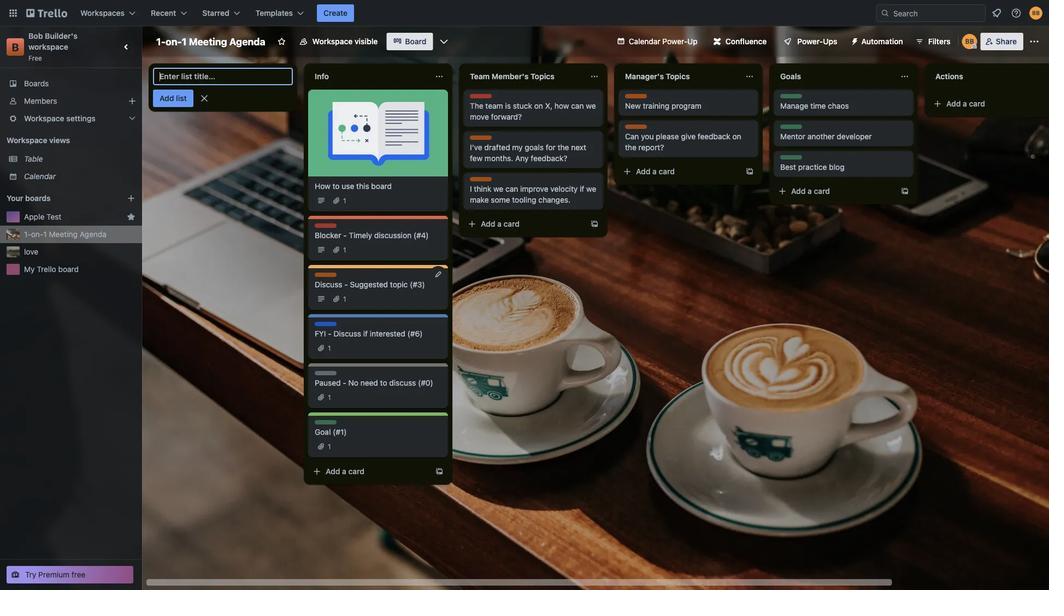 Task type: vqa. For each thing, say whether or not it's contained in the screenshot.
[Example] Consul DNS
no



Task type: locate. For each thing, give the bounding box(es) containing it.
color: red, title: "blocker" element for blocker - timely discussion (#4)
[[315, 224, 339, 232]]

on- down apple
[[31, 230, 43, 239]]

1 vertical spatial can
[[506, 184, 518, 193]]

1
[[182, 36, 187, 47], [343, 197, 346, 204], [43, 230, 47, 239], [343, 246, 346, 254], [343, 295, 346, 303], [328, 344, 331, 352], [328, 394, 331, 401], [328, 443, 331, 450]]

x,
[[545, 101, 553, 110]]

- left timely
[[343, 231, 347, 240]]

team
[[486, 101, 503, 110]]

- inside the paused paused - no need to discuss (#0)
[[343, 379, 346, 388]]

0 horizontal spatial 1-on-1 meeting agenda
[[24, 230, 107, 239]]

- inside fyi fyi - discuss if interested (#6)
[[328, 329, 332, 338]]

meeting inside "board name" text field
[[189, 36, 227, 47]]

goal inside goal manage time chaos
[[781, 95, 795, 102]]

use
[[342, 182, 354, 191]]

love
[[24, 247, 38, 256]]

add for info
[[326, 467, 340, 476]]

0 vertical spatial to
[[333, 182, 340, 191]]

discuss discuss - suggested topic (#3)
[[315, 273, 425, 289]]

discuss for can
[[625, 125, 650, 133]]

1- down recent
[[156, 36, 166, 47]]

1 horizontal spatial board
[[371, 182, 392, 191]]

power-
[[663, 37, 688, 46], [798, 37, 823, 46]]

card for can you please give feedback on the report?
[[659, 167, 675, 176]]

- inside blocker blocker - timely discussion (#4)
[[343, 231, 347, 240]]

sm image
[[846, 33, 862, 48]]

1 horizontal spatial if
[[580, 184, 584, 193]]

0 vertical spatial calendar
[[629, 37, 661, 46]]

0 horizontal spatial create from template… image
[[590, 220, 599, 228]]

board down love link
[[58, 265, 79, 274]]

1 topics from the left
[[531, 72, 555, 81]]

meeting down starred
[[189, 36, 227, 47]]

(#0)
[[418, 379, 433, 388]]

0 horizontal spatial to
[[333, 182, 340, 191]]

how
[[555, 101, 569, 110]]

0 horizontal spatial topics
[[531, 72, 555, 81]]

1-on-1 meeting agenda inside "board name" text field
[[156, 36, 265, 47]]

1 horizontal spatial on-
[[166, 36, 182, 47]]

0 horizontal spatial color: red, title: "blocker" element
[[315, 224, 339, 232]]

- for paused
[[343, 379, 346, 388]]

create from template… image
[[901, 187, 910, 196], [590, 220, 599, 228]]

color: green, title: "goal" element down 'manage'
[[781, 125, 802, 133]]

card down practice
[[814, 187, 830, 196]]

color: green, title: "goal" element for best
[[781, 155, 802, 163]]

create
[[324, 8, 348, 17]]

- left no
[[343, 379, 346, 388]]

search image
[[881, 9, 890, 17]]

changes.
[[539, 195, 571, 204]]

a down report?
[[653, 167, 657, 176]]

0 vertical spatial create from template… image
[[746, 167, 754, 176]]

fyi - discuss if interested (#6) link
[[315, 328, 442, 339]]

agenda left star or unstar board icon
[[229, 36, 265, 47]]

0 horizontal spatial power-
[[663, 37, 688, 46]]

color: orange, title: "discuss" element up make
[[470, 177, 495, 185]]

goal inside goal best practice blog
[[781, 156, 795, 163]]

add a card down practice
[[791, 187, 830, 196]]

discuss i think we can improve velocity if we make some tooling changes.
[[470, 178, 597, 204]]

0 vertical spatial on
[[534, 101, 543, 110]]

1 vertical spatial workspace
[[24, 114, 64, 123]]

few
[[470, 154, 483, 163]]

color: red, title: "blocker" element left timely
[[315, 224, 339, 232]]

this member is an admin of this board. image
[[972, 44, 977, 49]]

color: orange, title: "discuss" element for training
[[625, 94, 650, 102]]

Search field
[[890, 5, 985, 21]]

0 vertical spatial 1-
[[156, 36, 166, 47]]

1 horizontal spatial create from template… image
[[746, 167, 754, 176]]

1-on-1 meeting agenda
[[156, 36, 265, 47], [24, 230, 107, 239]]

calendar power-up link
[[610, 33, 704, 50]]

1 horizontal spatial 1-
[[156, 36, 166, 47]]

goal goal (#1)
[[315, 421, 347, 437]]

calendar up manager's
[[629, 37, 661, 46]]

1 power- from the left
[[663, 37, 688, 46]]

1-on-1 meeting agenda link
[[24, 229, 136, 240]]

color: red, title: "blocker" element
[[470, 94, 494, 102], [315, 224, 339, 232]]

2 topics from the left
[[666, 72, 690, 81]]

a down some
[[497, 219, 502, 228]]

1 horizontal spatial agenda
[[229, 36, 265, 47]]

0 vertical spatial can
[[571, 101, 584, 110]]

team member's topics
[[470, 72, 555, 81]]

add a card for i've drafted my goals for the next few months. any feedback?
[[481, 219, 520, 228]]

blocker - timely discussion (#4) link
[[315, 230, 442, 241]]

0 horizontal spatial can
[[506, 184, 518, 193]]

workspace inside dropdown button
[[24, 114, 64, 123]]

0 horizontal spatial calendar
[[24, 172, 56, 181]]

bob builder's workspace link
[[28, 31, 80, 51]]

color: orange, title: "discuss" element up few
[[470, 136, 495, 144]]

add down best
[[791, 187, 806, 196]]

my trello board link
[[24, 264, 136, 275]]

1- up love
[[24, 230, 31, 239]]

1 vertical spatial on
[[733, 132, 742, 141]]

Board name text field
[[151, 33, 271, 50]]

goal inside goal mentor another developer
[[781, 125, 795, 133]]

paused
[[315, 372, 338, 379], [315, 379, 341, 388]]

think
[[474, 184, 491, 193]]

1 horizontal spatial create from template… image
[[901, 187, 910, 196]]

1 down use
[[343, 197, 346, 204]]

workspace down the members
[[24, 114, 64, 123]]

calendar down table
[[24, 172, 56, 181]]

add a card button for mentor another developer
[[774, 183, 896, 200]]

card down actions text field
[[969, 99, 986, 108]]

1 horizontal spatial 1-on-1 meeting agenda
[[156, 36, 265, 47]]

the right for
[[558, 143, 569, 152]]

new training program link
[[625, 101, 752, 112]]

topics up x,
[[531, 72, 555, 81]]

program
[[672, 101, 702, 110]]

1 horizontal spatial can
[[571, 101, 584, 110]]

add a card
[[947, 99, 986, 108], [636, 167, 675, 176], [791, 187, 830, 196], [481, 219, 520, 228], [326, 467, 365, 476]]

primary element
[[0, 0, 1049, 26]]

topics
[[531, 72, 555, 81], [666, 72, 690, 81]]

1 vertical spatial if
[[363, 329, 368, 338]]

on-
[[166, 36, 182, 47], [31, 230, 43, 239]]

1-on-1 meeting agenda down apple test link
[[24, 230, 107, 239]]

- left the 'suggested'
[[344, 280, 348, 289]]

add down (#1)
[[326, 467, 340, 476]]

card down report?
[[659, 167, 675, 176]]

on inside blocker the team is stuck on x, how can we move forward?
[[534, 101, 543, 110]]

workspace navigation collapse icon image
[[119, 39, 134, 55]]

a down (#1)
[[342, 467, 346, 476]]

0 horizontal spatial agenda
[[80, 230, 107, 239]]

color: green, title: "goal" element
[[781, 94, 802, 102], [781, 125, 802, 133], [781, 155, 802, 163], [315, 420, 337, 429]]

0 vertical spatial on-
[[166, 36, 182, 47]]

the inside discuss can you please give feedback on the report?
[[625, 143, 637, 152]]

a for can you please give feedback on the report?
[[653, 167, 657, 176]]

to left use
[[333, 182, 340, 191]]

is
[[505, 101, 511, 110]]

0 vertical spatial create from template… image
[[901, 187, 910, 196]]

apple test link
[[24, 212, 122, 222]]

workspace visible button
[[293, 33, 384, 50]]

meeting
[[189, 36, 227, 47], [49, 230, 78, 239]]

1 horizontal spatial meeting
[[189, 36, 227, 47]]

on left x,
[[534, 101, 543, 110]]

the down can
[[625, 143, 637, 152]]

discuss i've drafted my goals for the next few months. any feedback?
[[470, 136, 586, 163]]

card down "goal (#1)" link
[[348, 467, 365, 476]]

i've drafted my goals for the next few months. any feedback? link
[[470, 142, 597, 164]]

i think we can improve velocity if we make some tooling changes. link
[[470, 184, 597, 206]]

discuss inside the discuss new training program
[[625, 95, 650, 102]]

workspace inside button
[[312, 37, 353, 46]]

color: orange, title: "discuss" element
[[625, 94, 650, 102], [625, 125, 650, 133], [470, 136, 495, 144], [470, 177, 495, 185], [315, 273, 340, 281]]

1 the from the left
[[558, 143, 569, 152]]

blocker the team is stuck on x, how can we move forward?
[[470, 95, 596, 121]]

color: red, title: "blocker" element up the move
[[470, 94, 494, 102]]

if right velocity
[[580, 184, 584, 193]]

the inside discuss i've drafted my goals for the next few months. any feedback?
[[558, 143, 569, 152]]

add a card down report?
[[636, 167, 675, 176]]

2 the from the left
[[625, 143, 637, 152]]

on- down recent popup button
[[166, 36, 182, 47]]

discuss can you please give feedback on the report?
[[625, 125, 742, 152]]

add a card down some
[[481, 219, 520, 228]]

add down report?
[[636, 167, 651, 176]]

trello
[[37, 265, 56, 274]]

color: green, title: "goal" element for manage
[[781, 94, 802, 102]]

on right feedback
[[733, 132, 742, 141]]

edit card image
[[434, 270, 443, 279]]

apple test
[[24, 212, 61, 221]]

power- up manager's topics text field
[[663, 37, 688, 46]]

list
[[176, 94, 187, 103]]

goal (#1) link
[[315, 427, 442, 438]]

card down some
[[504, 219, 520, 228]]

1 down blocker blocker - timely discussion (#4) on the top left of the page
[[343, 246, 346, 254]]

test
[[47, 212, 61, 221]]

add a card button for i've drafted my goals for the next few months. any feedback?
[[463, 215, 586, 233]]

filters button
[[912, 33, 954, 50]]

calendar
[[629, 37, 661, 46], [24, 172, 56, 181]]

add down the actions
[[947, 99, 961, 108]]

discuss inside discuss i've drafted my goals for the next few months. any feedback?
[[470, 136, 495, 144]]

we right how
[[586, 101, 596, 110]]

1 vertical spatial meeting
[[49, 230, 78, 239]]

color: green, title: "goal" element down 'mentor'
[[781, 155, 802, 163]]

topics inside text field
[[666, 72, 690, 81]]

can inside blocker the team is stuck on x, how can we move forward?
[[571, 101, 584, 110]]

create from template… image
[[746, 167, 754, 176], [435, 467, 444, 476]]

add a card for can you please give feedback on the report?
[[636, 167, 675, 176]]

meeting down test
[[49, 230, 78, 239]]

0 horizontal spatial the
[[558, 143, 569, 152]]

discuss inside discuss can you please give feedback on the report?
[[625, 125, 650, 133]]

0 vertical spatial if
[[580, 184, 584, 193]]

cancel list editing image
[[199, 93, 210, 104]]

visible
[[355, 37, 378, 46]]

info
[[315, 72, 329, 81]]

0 horizontal spatial create from template… image
[[435, 467, 444, 476]]

discuss inside 'discuss i think we can improve velocity if we make some tooling changes.'
[[470, 178, 495, 185]]

1 down color: black, title: "paused" element
[[328, 394, 331, 401]]

to right need
[[380, 379, 387, 388]]

add a card button down 'blog'
[[774, 183, 896, 200]]

1 vertical spatial create from template… image
[[590, 220, 599, 228]]

1 horizontal spatial color: red, title: "blocker" element
[[470, 94, 494, 102]]

ups
[[823, 37, 838, 46]]

to inside the paused paused - no need to discuss (#0)
[[380, 379, 387, 388]]

fyi fyi - discuss if interested (#6)
[[315, 322, 423, 338]]

0 horizontal spatial 1-
[[24, 230, 31, 239]]

1 vertical spatial board
[[58, 265, 79, 274]]

best
[[781, 163, 796, 172]]

blog
[[829, 163, 845, 172]]

we right velocity
[[587, 184, 597, 193]]

0 horizontal spatial board
[[58, 265, 79, 274]]

1 vertical spatial 1-
[[24, 230, 31, 239]]

1 vertical spatial on-
[[31, 230, 43, 239]]

feedback
[[698, 132, 731, 141]]

add a card button down can you please give feedback on the report? link
[[619, 163, 741, 180]]

1 horizontal spatial power-
[[798, 37, 823, 46]]

workspace down create button
[[312, 37, 353, 46]]

0 horizontal spatial if
[[363, 329, 368, 338]]

bob builder (bobbuilder40) image
[[962, 34, 978, 49]]

- up color: black, title: "paused" element
[[328, 329, 332, 338]]

add down make
[[481, 219, 495, 228]]

Manager's Topics text field
[[619, 68, 739, 85]]

1 fyi from the top
[[315, 322, 325, 330]]

power- up goals
[[798, 37, 823, 46]]

automation
[[862, 37, 903, 46]]

0 vertical spatial agenda
[[229, 36, 265, 47]]

color: orange, title: "discuss" element down manager's
[[625, 94, 650, 102]]

training
[[643, 101, 670, 110]]

add inside button
[[160, 94, 174, 103]]

1 horizontal spatial topics
[[666, 72, 690, 81]]

1 inside "board name" text field
[[182, 36, 187, 47]]

goal for best practice blog
[[781, 156, 795, 163]]

1 vertical spatial create from template… image
[[435, 467, 444, 476]]

add left list
[[160, 94, 174, 103]]

- for blocker
[[343, 231, 347, 240]]

calendar for calendar
[[24, 172, 56, 181]]

make
[[470, 195, 489, 204]]

add a card button down "tooling"
[[463, 215, 586, 233]]

color: orange, title: "discuss" element for you
[[625, 125, 650, 133]]

1 horizontal spatial the
[[625, 143, 637, 152]]

can up some
[[506, 184, 518, 193]]

discuss
[[389, 379, 416, 388]]

improve
[[520, 184, 549, 193]]

workspace up table
[[7, 136, 47, 145]]

filters
[[929, 37, 951, 46]]

0 vertical spatial workspace
[[312, 37, 353, 46]]

1 paused from the top
[[315, 372, 338, 379]]

1 vertical spatial color: red, title: "blocker" element
[[315, 224, 339, 232]]

color: orange, title: "discuss" element for think
[[470, 177, 495, 185]]

1 horizontal spatial on
[[733, 132, 742, 141]]

we inside blocker the team is stuck on x, how can we move forward?
[[586, 101, 596, 110]]

starred icon image
[[127, 213, 136, 221]]

0 horizontal spatial on
[[534, 101, 543, 110]]

0 vertical spatial color: red, title: "blocker" element
[[470, 94, 494, 102]]

best practice blog link
[[781, 162, 907, 173]]

2 power- from the left
[[798, 37, 823, 46]]

0 vertical spatial 1-on-1 meeting agenda
[[156, 36, 265, 47]]

mentor another developer link
[[781, 131, 907, 142]]

if left interested
[[363, 329, 368, 338]]

1 down recent popup button
[[182, 36, 187, 47]]

1 vertical spatial to
[[380, 379, 387, 388]]

confluence
[[726, 37, 767, 46]]

color: green, title: "goal" element down goals
[[781, 94, 802, 102]]

2 vertical spatial workspace
[[7, 136, 47, 145]]

1 vertical spatial agenda
[[80, 230, 107, 239]]

show menu image
[[1029, 36, 1040, 47]]

timely
[[349, 231, 372, 240]]

try
[[25, 570, 36, 579]]

feedback?
[[531, 154, 568, 163]]

add for team member's topics
[[481, 219, 495, 228]]

my trello board
[[24, 265, 79, 274]]

1 down color: blue, title: "fyi" element
[[328, 344, 331, 352]]

- inside discuss discuss - suggested topic (#3)
[[344, 280, 348, 289]]

0 horizontal spatial on-
[[31, 230, 43, 239]]

add a card button
[[929, 95, 1049, 113], [619, 163, 741, 180], [774, 183, 896, 200], [463, 215, 586, 233], [308, 463, 431, 480]]

1 horizontal spatial calendar
[[629, 37, 661, 46]]

1-on-1 meeting agenda down starred
[[156, 36, 265, 47]]

discuss for discuss
[[315, 273, 340, 281]]

discuss - suggested topic (#3) link
[[315, 279, 442, 290]]

can right how
[[571, 101, 584, 110]]

1 horizontal spatial to
[[380, 379, 387, 388]]

customize views image
[[439, 36, 450, 47]]

discuss for new
[[625, 95, 650, 102]]

board right this
[[371, 182, 392, 191]]

1 vertical spatial calendar
[[24, 172, 56, 181]]

Goals text field
[[774, 68, 894, 85]]

blocker inside blocker the team is stuck on x, how can we move forward?
[[470, 95, 494, 102]]

color: orange, title: "discuss" element down new
[[625, 125, 650, 133]]

can
[[571, 101, 584, 110], [506, 184, 518, 193]]

team
[[470, 72, 490, 81]]

agenda up love link
[[80, 230, 107, 239]]

a down practice
[[808, 187, 812, 196]]

topics up the discuss new training program
[[666, 72, 690, 81]]

0 vertical spatial meeting
[[189, 36, 227, 47]]

-
[[343, 231, 347, 240], [344, 280, 348, 289], [328, 329, 332, 338], [343, 379, 346, 388]]

table
[[24, 154, 43, 163]]

1- inside "board name" text field
[[156, 36, 166, 47]]

card
[[969, 99, 986, 108], [659, 167, 675, 176], [814, 187, 830, 196], [504, 219, 520, 228], [348, 467, 365, 476]]



Task type: describe. For each thing, give the bounding box(es) containing it.
love link
[[24, 247, 136, 257]]

report?
[[639, 143, 664, 152]]

add a card for mentor another developer
[[791, 187, 830, 196]]

paused - no need to discuss (#0) link
[[315, 378, 442, 389]]

add a card down the actions
[[947, 99, 986, 108]]

color: green, title: "goal" element down color: black, title: "paused" element
[[315, 420, 337, 429]]

2 fyi from the top
[[315, 329, 326, 338]]

premium
[[38, 570, 69, 579]]

please
[[656, 132, 679, 141]]

calendar power-up
[[629, 37, 698, 46]]

color: green, title: "goal" element for mentor
[[781, 125, 802, 133]]

workspace views
[[7, 136, 70, 145]]

workspace settings
[[24, 114, 96, 123]]

manage time chaos link
[[781, 101, 907, 112]]

manager's topics
[[625, 72, 690, 81]]

create from template… image for i think we can improve velocity if we make some tooling changes.
[[590, 220, 599, 228]]

can
[[625, 132, 639, 141]]

create button
[[317, 4, 354, 22]]

on- inside "board name" text field
[[166, 36, 182, 47]]

free
[[72, 570, 86, 579]]

on inside discuss can you please give feedback on the report?
[[733, 132, 742, 141]]

some
[[491, 195, 510, 204]]

workspace settings button
[[0, 110, 142, 127]]

back to home image
[[26, 4, 67, 22]]

(#1)
[[333, 428, 347, 437]]

color: orange, title: "discuss" element for drafted
[[470, 136, 495, 144]]

discuss for i
[[470, 178, 495, 185]]

goals
[[525, 143, 544, 152]]

blocker for the
[[470, 95, 494, 102]]

we up some
[[494, 184, 504, 193]]

try premium free
[[25, 570, 86, 579]]

free
[[28, 54, 42, 62]]

add a card button for can you please give feedback on the report?
[[619, 163, 741, 180]]

boards link
[[0, 75, 142, 92]]

recent button
[[144, 4, 194, 22]]

manager's
[[625, 72, 664, 81]]

can inside 'discuss i think we can improve velocity if we make some tooling changes.'
[[506, 184, 518, 193]]

the
[[470, 101, 484, 110]]

star or unstar board image
[[277, 37, 286, 46]]

(#4)
[[414, 231, 429, 240]]

a for i've drafted my goals for the next few months. any feedback?
[[497, 219, 502, 228]]

forward?
[[491, 112, 522, 121]]

card for mentor another developer
[[814, 187, 830, 196]]

blocker blocker - timely discussion (#4)
[[315, 224, 429, 240]]

table link
[[24, 154, 136, 165]]

builder's
[[45, 31, 78, 40]]

give
[[681, 132, 696, 141]]

1 down goal goal (#1)
[[328, 443, 331, 450]]

share
[[996, 37, 1017, 46]]

Info text field
[[308, 68, 429, 85]]

goal for mentor another developer
[[781, 125, 795, 133]]

calendar link
[[24, 171, 136, 182]]

board
[[405, 37, 427, 46]]

Actions text field
[[929, 68, 1049, 85]]

1 down discuss discuss - suggested topic (#3) in the left of the page
[[343, 295, 346, 303]]

apple
[[24, 212, 44, 221]]

the team is stuck on x, how can we move forward? link
[[470, 101, 597, 122]]

velocity
[[551, 184, 578, 193]]

bob
[[28, 31, 43, 40]]

if inside fyi fyi - discuss if interested (#6)
[[363, 329, 368, 338]]

boards
[[25, 194, 51, 203]]

can you please give feedback on the report? link
[[625, 131, 752, 153]]

add a card button down actions text field
[[929, 95, 1049, 113]]

power- inside power-ups button
[[798, 37, 823, 46]]

board link
[[387, 33, 433, 50]]

workspace for workspace views
[[7, 136, 47, 145]]

goal for manage time chaos
[[781, 95, 795, 102]]

discuss for i've
[[470, 136, 495, 144]]

0 vertical spatial board
[[371, 182, 392, 191]]

i've
[[470, 143, 482, 152]]

tooling
[[512, 195, 536, 204]]

0 notifications image
[[990, 7, 1004, 20]]

discuss inside fyi fyi - discuss if interested (#6)
[[334, 329, 361, 338]]

your boards
[[7, 194, 51, 203]]

create from template… image for info
[[435, 467, 444, 476]]

topic
[[390, 280, 408, 289]]

agenda inside "board name" text field
[[229, 36, 265, 47]]

add list button
[[153, 90, 193, 107]]

paused paused - no need to discuss (#0)
[[315, 372, 433, 388]]

mentor
[[781, 132, 806, 141]]

workspace for workspace visible
[[312, 37, 353, 46]]

bob builder (bobbuilder40) image
[[1030, 7, 1043, 20]]

add board image
[[127, 194, 136, 203]]

members link
[[0, 92, 142, 110]]

1 vertical spatial 1-on-1 meeting agenda
[[24, 230, 107, 239]]

workspaces button
[[74, 4, 142, 22]]

confluence icon image
[[714, 38, 721, 45]]

Team Member's Topics text field
[[463, 68, 584, 85]]

color: red, title: "blocker" element for the team is stuck on x, how can we move forward?
[[470, 94, 494, 102]]

a down the actions
[[963, 99, 967, 108]]

card for i've drafted my goals for the next few months. any feedback?
[[504, 219, 520, 228]]

months.
[[485, 154, 513, 163]]

power-ups
[[798, 37, 838, 46]]

you
[[641, 132, 654, 141]]

a for mentor another developer
[[808, 187, 812, 196]]

your boards with 4 items element
[[7, 192, 110, 205]]

goal manage time chaos
[[781, 95, 849, 110]]

add for goals
[[791, 187, 806, 196]]

workspace for workspace settings
[[24, 114, 64, 123]]

2 paused from the top
[[315, 379, 341, 388]]

how to use this board link
[[315, 181, 442, 192]]

confluence button
[[707, 33, 774, 50]]

add list
[[160, 94, 187, 103]]

practice
[[798, 163, 827, 172]]

open information menu image
[[1011, 8, 1022, 19]]

members
[[24, 96, 57, 105]]

discussion
[[374, 231, 412, 240]]

new
[[625, 101, 641, 110]]

time
[[811, 101, 826, 110]]

b link
[[7, 38, 24, 56]]

Enter list title… text field
[[153, 68, 293, 85]]

add for manager's topics
[[636, 167, 651, 176]]

my
[[24, 265, 35, 274]]

(#3)
[[410, 280, 425, 289]]

recent
[[151, 8, 176, 17]]

interested
[[370, 329, 405, 338]]

add a card button down "goal (#1)" link
[[308, 463, 431, 480]]

add a card down (#1)
[[326, 467, 365, 476]]

templates button
[[249, 4, 310, 22]]

create from template… image for manager's topics
[[746, 167, 754, 176]]

0 horizontal spatial meeting
[[49, 230, 78, 239]]

power- inside calendar power-up link
[[663, 37, 688, 46]]

- for discuss
[[344, 280, 348, 289]]

move
[[470, 112, 489, 121]]

- for fyi
[[328, 329, 332, 338]]

try premium free button
[[7, 566, 133, 584]]

bob builder's workspace free
[[28, 31, 80, 62]]

color: orange, title: "discuss" element left the 'suggested'
[[315, 273, 340, 281]]

suggested
[[350, 280, 388, 289]]

my
[[512, 143, 523, 152]]

member's
[[492, 72, 529, 81]]

create from template… image for best practice blog
[[901, 187, 910, 196]]

workspaces
[[80, 8, 125, 17]]

if inside 'discuss i think we can improve velocity if we make some tooling changes.'
[[580, 184, 584, 193]]

no
[[348, 379, 359, 388]]

blocker for blocker
[[315, 224, 339, 232]]

color: black, title: "paused" element
[[315, 371, 338, 379]]

1 down apple test
[[43, 230, 47, 239]]

topics inside text box
[[531, 72, 555, 81]]

color: blue, title: "fyi" element
[[315, 322, 337, 330]]

calendar for calendar power-up
[[629, 37, 661, 46]]



